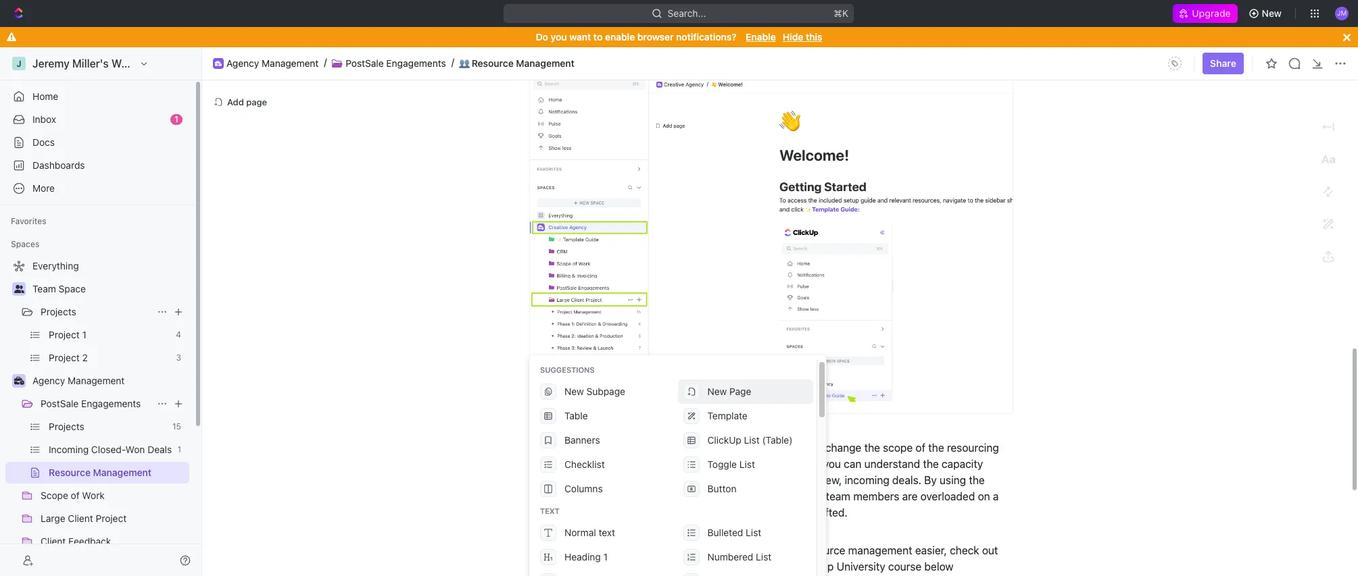 Task type: locate. For each thing, give the bounding box(es) containing it.
understand up be at the right bottom of page
[[759, 491, 814, 503]]

agency management link for business time icon
[[32, 371, 187, 392]]

1 vertical spatial using
[[940, 475, 967, 487]]

0 vertical spatial agency
[[227, 57, 259, 69]]

focus
[[589, 459, 616, 471]]

0 vertical spatial understand
[[865, 459, 921, 471]]

1 horizontal spatial understand
[[759, 491, 814, 503]]

you up 'new,'
[[824, 459, 841, 471]]

2 vertical spatial by
[[925, 475, 937, 487]]

1 vertical spatial agency
[[32, 375, 65, 387]]

0 horizontal spatial clickup
[[548, 562, 586, 574]]

0 vertical spatial if
[[817, 491, 823, 503]]

agency management inside tree
[[32, 375, 125, 387]]

to down leveraging
[[577, 459, 586, 471]]

space up projects
[[59, 283, 86, 295]]

documentation
[[651, 562, 725, 574]]

new subpage
[[565, 386, 626, 398]]

0 vertical spatial or
[[659, 491, 670, 503]]

clickup left help
[[548, 562, 586, 574]]

(table)
[[763, 435, 793, 446]]

0 vertical spatial all
[[565, 475, 576, 487]]

2 as from the left
[[763, 562, 774, 574]]

1 vertical spatial space
[[762, 459, 793, 471]]

all up help
[[603, 545, 614, 558]]

0 horizontal spatial resourcing
[[749, 475, 801, 487]]

if left team at bottom
[[817, 491, 823, 503]]

agency right business time image
[[227, 57, 259, 69]]

1 vertical spatial of
[[678, 545, 688, 558]]

can down change
[[844, 459, 862, 471]]

0 horizontal spatial all
[[565, 475, 576, 487]]

2 horizontal spatial new
[[1262, 7, 1282, 19]]

views inside to understand all the features of these views that make resource management easier, check out the clickup help center documentation as well as the clickup university course below
[[721, 545, 749, 558]]

want down leveraging
[[550, 459, 574, 471]]

1 horizontal spatial by
[[637, 459, 650, 471]]

1 vertical spatial want
[[550, 459, 574, 471]]

0 horizontal spatial agency management link
[[32, 371, 187, 392]]

engagements inside tree
[[81, 398, 141, 410]]

0 horizontal spatial postsale engagements link
[[41, 394, 151, 415]]

new down suggestions
[[565, 386, 584, 398]]

2 horizontal spatial can
[[844, 459, 862, 471]]

determine down folder
[[629, 507, 679, 520]]

1 horizontal spatial management
[[262, 57, 319, 69]]

list
[[672, 491, 687, 503]]

2 horizontal spatial at
[[731, 459, 740, 471]]

0 horizontal spatial of
[[678, 545, 688, 558]]

center
[[615, 562, 648, 574]]

using up overloaded
[[940, 475, 967, 487]]

these
[[599, 443, 626, 455], [691, 545, 718, 558]]

1 horizontal spatial space
[[762, 459, 793, 471]]

postsale engagements for postsale engagements link to the bottom
[[41, 398, 141, 410]]

spaces
[[11, 239, 39, 250]]

0 horizontal spatial using
[[653, 459, 679, 471]]

0 horizontal spatial 1
[[175, 114, 179, 124]]

new,
[[820, 475, 842, 487]]

of right scope
[[916, 443, 926, 455]]

do you want to enable browser notifications? enable hide this
[[536, 31, 823, 43]]

1 horizontal spatial of
[[916, 443, 926, 455]]

views
[[629, 443, 656, 455], [701, 459, 728, 471], [530, 491, 557, 503], [721, 545, 749, 558]]

agency inside tree
[[32, 375, 65, 387]]

0 vertical spatial postsale engagements
[[346, 57, 446, 69]]

list up the that
[[746, 528, 762, 539]]

by up helping
[[637, 459, 650, 471]]

determine down toggle
[[696, 475, 746, 487]]

management
[[262, 57, 319, 69], [516, 57, 575, 69], [68, 375, 125, 387]]

banners
[[565, 435, 600, 446]]

1 horizontal spatial these
[[691, 545, 718, 558]]

postsale
[[346, 57, 384, 69], [41, 398, 79, 410]]

1 vertical spatial level,
[[689, 491, 715, 503]]

of up documentation
[[678, 545, 688, 558]]

if down list
[[682, 507, 688, 520]]

new inside button
[[1262, 7, 1282, 19]]

1 horizontal spatial as
[[763, 562, 774, 574]]

using up helping
[[653, 459, 679, 471]]

1 vertical spatial determine
[[629, 507, 679, 520]]

of
[[916, 443, 926, 455], [678, 545, 688, 558]]

or
[[659, 491, 670, 503], [616, 507, 626, 520]]

1 vertical spatial postsale
[[41, 398, 79, 410]]

0 vertical spatial agency management link
[[227, 57, 319, 69]]

using
[[653, 459, 679, 471], [940, 475, 967, 487]]

agency management
[[227, 57, 319, 69], [32, 375, 125, 387]]

1 horizontal spatial agency management
[[227, 57, 319, 69]]

0 vertical spatial postsale engagements link
[[346, 57, 446, 69]]

postsale inside tree
[[41, 398, 79, 410]]

list down locations,
[[740, 459, 755, 471]]

1 vertical spatial project
[[579, 507, 613, 520]]

1 vertical spatial if
[[682, 507, 688, 520]]

1 horizontal spatial all
[[603, 545, 614, 558]]

locations,
[[734, 443, 782, 455]]

1 vertical spatial agency management
[[32, 375, 125, 387]]

1 vertical spatial can
[[844, 459, 862, 471]]

postsale engagements
[[346, 57, 446, 69], [41, 398, 141, 410]]

understand down scope
[[865, 459, 921, 471]]

can up timelines
[[738, 491, 756, 503]]

0 vertical spatial determine
[[696, 475, 746, 487]]

1 horizontal spatial at
[[659, 443, 669, 455]]

sidebar navigation
[[0, 47, 202, 577]]

across
[[530, 475, 562, 487]]

0 vertical spatial can
[[805, 443, 823, 455]]

2 horizontal spatial by
[[925, 475, 937, 487]]

space down (table)
[[762, 459, 793, 471]]

these up focus
[[599, 443, 626, 455]]

clickup up toggle
[[708, 435, 742, 446]]

0 vertical spatial space
[[59, 283, 86, 295]]

0 vertical spatial 1
[[175, 114, 179, 124]]

understand
[[865, 459, 921, 471], [759, 491, 814, 503], [544, 545, 600, 558]]

agency for business time icon's agency management link
[[32, 375, 65, 387]]

course
[[889, 562, 922, 574]]

or left list
[[659, 491, 670, 503]]

0 horizontal spatial these
[[599, 443, 626, 455]]

leveraging
[[545, 443, 596, 455]]

new for new page
[[708, 386, 727, 398]]

tree
[[5, 256, 189, 577]]

want right 'do'
[[570, 31, 591, 43]]

1 horizontal spatial determine
[[696, 475, 746, 487]]

1 horizontal spatial engagements
[[386, 57, 446, 69]]

text
[[540, 507, 560, 516]]

helping
[[624, 475, 660, 487]]

scope
[[883, 443, 913, 455]]

at up particular
[[560, 491, 569, 503]]

1
[[175, 114, 179, 124], [604, 552, 608, 563]]

of inside to understand all the features of these views that make resource management easier, check out the clickup help center documentation as well as the clickup university course below
[[678, 545, 688, 558]]

or down helping
[[616, 507, 626, 520]]

0 horizontal spatial at
[[560, 491, 569, 503]]

all inside to understand all the features of these views that make resource management easier, check out the clickup help center documentation as well as the clickup university course below
[[603, 545, 614, 558]]

table
[[565, 411, 588, 422]]

dashboards link
[[5, 155, 189, 177]]

1 vertical spatial agency management link
[[32, 371, 187, 392]]

level,
[[795, 459, 821, 471], [689, 491, 715, 503]]

agency right business time icon
[[32, 375, 65, 387]]

template
[[708, 411, 748, 422]]

0 vertical spatial agency management
[[227, 57, 319, 69]]

by up overloaded
[[925, 475, 937, 487]]

space inside by leveraging these views at the different locations, you can change the scope of the resourcing you want to focus on. by using the views at the space level, you can understand the capacity across all projects, helping you to determine resourcing for new, incoming deals. by using the views at the project folder or list level, you can understand if team members are overloaded on a particular project or determine if the timelines need to be shifted.
[[762, 459, 793, 471]]

0 horizontal spatial by
[[530, 443, 542, 455]]

postsale engagements inside tree
[[41, 398, 141, 410]]

new button
[[1243, 3, 1290, 24]]

1 horizontal spatial if
[[817, 491, 823, 503]]

search...
[[668, 7, 707, 19]]

can left change
[[805, 443, 823, 455]]

1 horizontal spatial postsale
[[346, 57, 384, 69]]

level, right list
[[689, 491, 715, 503]]

0 horizontal spatial postsale engagements
[[41, 398, 141, 410]]

0 vertical spatial by
[[530, 443, 542, 455]]

1 vertical spatial these
[[691, 545, 718, 558]]

1 horizontal spatial postsale engagements
[[346, 57, 446, 69]]

the down the different
[[682, 459, 698, 471]]

can
[[805, 443, 823, 455], [844, 459, 862, 471], [738, 491, 756, 503]]

by
[[530, 443, 542, 455], [637, 459, 650, 471], [925, 475, 937, 487]]

resourcing
[[947, 443, 999, 455], [749, 475, 801, 487]]

tree containing team space
[[5, 256, 189, 577]]

level, up for
[[795, 459, 821, 471]]

share
[[1211, 57, 1237, 69]]

normal text
[[565, 528, 615, 539]]

0 vertical spatial these
[[599, 443, 626, 455]]

at down locations,
[[731, 459, 740, 471]]

new left page
[[708, 386, 727, 398]]

0 horizontal spatial management
[[68, 375, 125, 387]]

toggle list
[[708, 459, 755, 471]]

2 vertical spatial understand
[[544, 545, 600, 558]]

1 vertical spatial postsale engagements
[[41, 398, 141, 410]]

1 vertical spatial understand
[[759, 491, 814, 503]]

0 horizontal spatial agency management
[[32, 375, 125, 387]]

views up text
[[530, 491, 557, 503]]

bulleted
[[708, 528, 743, 539]]

as left well
[[727, 562, 739, 574]]

new
[[1262, 7, 1282, 19], [565, 386, 584, 398], [708, 386, 727, 398]]

projects,
[[578, 475, 621, 487]]

1 horizontal spatial agency
[[227, 57, 259, 69]]

views down bulleted list
[[721, 545, 749, 558]]

enable
[[605, 31, 635, 43]]

project
[[591, 491, 625, 503], [579, 507, 613, 520]]

0 horizontal spatial understand
[[544, 545, 600, 558]]

the down make
[[777, 562, 793, 574]]

new for new subpage
[[565, 386, 584, 398]]

clickup
[[708, 435, 742, 446], [548, 562, 586, 574], [796, 562, 834, 574]]

determine
[[696, 475, 746, 487], [629, 507, 679, 520]]

resource
[[803, 545, 846, 558]]

0 horizontal spatial as
[[727, 562, 739, 574]]

business time image
[[14, 377, 24, 385]]

agency management right business time icon
[[32, 375, 125, 387]]

2 horizontal spatial management
[[516, 57, 575, 69]]

to
[[530, 545, 541, 558]]

list
[[744, 435, 760, 446], [740, 459, 755, 471], [746, 528, 762, 539], [756, 552, 772, 563]]

project down projects,
[[591, 491, 625, 503]]

numbered
[[708, 552, 754, 563]]

resourcing up need
[[749, 475, 801, 487]]

0 horizontal spatial determine
[[629, 507, 679, 520]]

well
[[741, 562, 760, 574]]

all down checklist
[[565, 475, 576, 487]]

tree inside sidebar navigation
[[5, 256, 189, 577]]

button
[[708, 484, 737, 495]]

1 vertical spatial all
[[603, 545, 614, 558]]

list left (table)
[[744, 435, 760, 446]]

list left make
[[756, 552, 772, 563]]

1 vertical spatial by
[[637, 459, 650, 471]]

new right upgrade
[[1262, 7, 1282, 19]]

1 horizontal spatial agency management link
[[227, 57, 319, 69]]

0 vertical spatial postsale
[[346, 57, 384, 69]]

you right locations,
[[785, 443, 802, 455]]

project up the normal text
[[579, 507, 613, 520]]

0 horizontal spatial engagements
[[81, 398, 141, 410]]

1 horizontal spatial resourcing
[[947, 443, 999, 455]]

you right 'do'
[[551, 31, 567, 43]]

0 vertical spatial engagements
[[386, 57, 446, 69]]

space inside tree
[[59, 283, 86, 295]]

understand down normal
[[544, 545, 600, 558]]

at up helping
[[659, 443, 669, 455]]

0 horizontal spatial can
[[738, 491, 756, 503]]

1 vertical spatial 1
[[604, 552, 608, 563]]

agency management up page
[[227, 57, 319, 69]]

to
[[594, 31, 603, 43], [577, 459, 586, 471], [683, 475, 693, 487], [783, 507, 793, 520]]

change
[[826, 443, 862, 455]]

👥 resource management
[[459, 57, 575, 69]]

help
[[589, 562, 612, 574]]

browser
[[638, 31, 674, 43]]

management inside tree
[[68, 375, 125, 387]]

clickup down resource
[[796, 562, 834, 574]]

deals.
[[893, 475, 922, 487]]

1 horizontal spatial 1
[[604, 552, 608, 563]]

easier,
[[916, 545, 947, 558]]

the
[[671, 443, 687, 455], [865, 443, 881, 455], [929, 443, 945, 455], [682, 459, 698, 471], [743, 459, 759, 471], [923, 459, 939, 471], [969, 475, 985, 487], [572, 491, 588, 503], [691, 507, 707, 520], [616, 545, 632, 558], [530, 562, 545, 574], [777, 562, 793, 574]]

you
[[551, 31, 567, 43], [785, 443, 802, 455], [530, 459, 547, 471], [824, 459, 841, 471], [663, 475, 681, 487], [718, 491, 735, 503]]

0 horizontal spatial new
[[565, 386, 584, 398]]

list for clickup
[[744, 435, 760, 446]]

1 vertical spatial or
[[616, 507, 626, 520]]

by up the across
[[530, 443, 542, 455]]

0 horizontal spatial postsale
[[41, 398, 79, 410]]

agency management for business time icon
[[32, 375, 125, 387]]

all
[[565, 475, 576, 487], [603, 545, 614, 558]]

to left be at the right bottom of page
[[783, 507, 793, 520]]

as right well
[[763, 562, 774, 574]]

these up documentation
[[691, 545, 718, 558]]

resourcing up capacity
[[947, 443, 999, 455]]

0 vertical spatial of
[[916, 443, 926, 455]]

0 horizontal spatial space
[[59, 283, 86, 295]]

if
[[817, 491, 823, 503], [682, 507, 688, 520]]

to understand all the features of these views that make resource management easier, check out the clickup help center documentation as well as the clickup university course below
[[530, 545, 1001, 574]]

views up on.
[[629, 443, 656, 455]]

heading 1
[[565, 552, 608, 563]]



Task type: vqa. For each thing, say whether or not it's contained in the screenshot.
the Search tasks... text field
no



Task type: describe. For each thing, give the bounding box(es) containing it.
are
[[903, 491, 918, 503]]

home
[[32, 91, 58, 102]]

columns
[[565, 484, 603, 495]]

business time image
[[215, 61, 222, 66]]

shifted.
[[811, 507, 848, 520]]

heading
[[565, 552, 601, 563]]

by leveraging these views at the different locations, you can change the scope of the resourcing you want to focus on. by using the views at the space level, you can understand the capacity across all projects, helping you to determine resourcing for new, incoming deals. by using the views at the project folder or list level, you can understand if team members are overloaded on a particular project or determine if the timelines need to be shifted.
[[530, 443, 1002, 520]]

resource
[[472, 57, 514, 69]]

normal
[[565, 528, 596, 539]]

management for business time image agency management link
[[262, 57, 319, 69]]

the left capacity
[[923, 459, 939, 471]]

list for numbered
[[756, 552, 772, 563]]

do
[[536, 31, 548, 43]]

inbox
[[32, 114, 56, 125]]

on.
[[619, 459, 634, 471]]

hide
[[783, 31, 804, 43]]

upgrade link
[[1174, 4, 1238, 23]]

home link
[[5, 86, 189, 108]]

1 vertical spatial resourcing
[[749, 475, 801, 487]]

subpage
[[587, 386, 626, 398]]

0 vertical spatial using
[[653, 459, 679, 471]]

1 horizontal spatial or
[[659, 491, 670, 503]]

team
[[32, 283, 56, 295]]

the left scope
[[865, 443, 881, 455]]

upgrade
[[1193, 7, 1231, 19]]

new page
[[708, 386, 752, 398]]

0 horizontal spatial if
[[682, 507, 688, 520]]

you up the across
[[530, 459, 547, 471]]

2 horizontal spatial clickup
[[796, 562, 834, 574]]

team space link
[[32, 279, 187, 300]]

team space
[[32, 283, 86, 295]]

members
[[854, 491, 900, 503]]

bulleted list
[[708, 528, 762, 539]]

to left enable
[[594, 31, 603, 43]]

that
[[751, 545, 771, 558]]

agency for business time image agency management link
[[227, 57, 259, 69]]

the up capacity
[[929, 443, 945, 455]]

favorites button
[[5, 214, 52, 230]]

list for bulleted
[[746, 528, 762, 539]]

list for toggle
[[740, 459, 755, 471]]

postsale engagements for the right postsale engagements link
[[346, 57, 446, 69]]

docs link
[[5, 132, 189, 154]]

1 horizontal spatial level,
[[795, 459, 821, 471]]

the up on
[[969, 475, 985, 487]]

check
[[950, 545, 980, 558]]

notifications?
[[676, 31, 737, 43]]

particular
[[530, 507, 576, 520]]

the left the different
[[671, 443, 687, 455]]

understand inside to understand all the features of these views that make resource management easier, check out the clickup help center documentation as well as the clickup university course below
[[544, 545, 600, 558]]

projects link
[[41, 302, 151, 323]]

the down to
[[530, 562, 545, 574]]

the left timelines
[[691, 507, 707, 520]]

checklist
[[565, 459, 605, 471]]

a
[[993, 491, 999, 503]]

1 vertical spatial postsale engagements link
[[41, 394, 151, 415]]

projects
[[41, 306, 76, 318]]

add page
[[227, 96, 267, 107]]

need
[[756, 507, 781, 520]]

you up timelines
[[718, 491, 735, 503]]

these inside by leveraging these views at the different locations, you can change the scope of the resourcing you want to focus on. by using the views at the space level, you can understand the capacity across all projects, helping you to determine resourcing for new, incoming deals. by using the views at the project folder or list level, you can understand if team members are overloaded on a particular project or determine if the timelines need to be shifted.
[[599, 443, 626, 455]]

views down the different
[[701, 459, 728, 471]]

1 vertical spatial at
[[731, 459, 740, 471]]

0 horizontal spatial level,
[[689, 491, 715, 503]]

text
[[599, 528, 615, 539]]

0 horizontal spatial or
[[616, 507, 626, 520]]

these inside to understand all the features of these views that make resource management easier, check out the clickup help center documentation as well as the clickup university course below
[[691, 545, 718, 558]]

1 inside sidebar navigation
[[175, 114, 179, 124]]

agency management for business time image
[[227, 57, 319, 69]]

1 as from the left
[[727, 562, 739, 574]]

enable
[[746, 31, 776, 43]]

1 horizontal spatial clickup
[[708, 435, 742, 446]]

0 vertical spatial at
[[659, 443, 669, 455]]

want inside by leveraging these views at the different locations, you can change the scope of the resourcing you want to focus on. by using the views at the space level, you can understand the capacity across all projects, helping you to determine resourcing for new, incoming deals. by using the views at the project folder or list level, you can understand if team members are overloaded on a particular project or determine if the timelines need to be shifted.
[[550, 459, 574, 471]]

university
[[837, 562, 886, 574]]

timelines
[[709, 507, 753, 520]]

favorites
[[11, 216, 47, 227]]

this
[[806, 31, 823, 43]]

on
[[978, 491, 991, 503]]

of inside by leveraging these views at the different locations, you can change the scope of the resourcing you want to focus on. by using the views at the space level, you can understand the capacity across all projects, helping you to determine resourcing for new, incoming deals. by using the views at the project folder or list level, you can understand if team members are overloaded on a particular project or determine if the timelines need to be shifted.
[[916, 443, 926, 455]]

to up list
[[683, 475, 693, 487]]

you up list
[[663, 475, 681, 487]]

make
[[774, 545, 800, 558]]

below
[[925, 562, 954, 574]]

management for business time icon's agency management link
[[68, 375, 125, 387]]

2 horizontal spatial understand
[[865, 459, 921, 471]]

0 vertical spatial want
[[570, 31, 591, 43]]

the down projects,
[[572, 491, 588, 503]]

management
[[849, 545, 913, 558]]

👥
[[459, 58, 470, 69]]

engagements for postsale engagements link to the bottom
[[81, 398, 141, 410]]

user group image
[[14, 285, 24, 294]]

0 vertical spatial project
[[591, 491, 625, 503]]

page
[[730, 386, 752, 398]]

add
[[227, 96, 244, 107]]

page
[[246, 96, 267, 107]]

folder
[[628, 491, 657, 503]]

engagements for the right postsale engagements link
[[386, 57, 446, 69]]

2 vertical spatial at
[[560, 491, 569, 503]]

postsale for the right postsale engagements link
[[346, 57, 384, 69]]

agency management link for business time image
[[227, 57, 319, 69]]

postsale for postsale engagements link to the bottom
[[41, 398, 79, 410]]

different
[[690, 443, 732, 455]]

team
[[826, 491, 851, 503]]

⌘k
[[834, 7, 849, 19]]

0 vertical spatial resourcing
[[947, 443, 999, 455]]

numbered list
[[708, 552, 772, 563]]

features
[[635, 545, 675, 558]]

the up the center
[[616, 545, 632, 558]]

overloaded
[[921, 491, 975, 503]]

for
[[803, 475, 817, 487]]

the down locations,
[[743, 459, 759, 471]]

be
[[796, 507, 808, 520]]

2 vertical spatial can
[[738, 491, 756, 503]]

docs
[[32, 137, 55, 148]]

1 horizontal spatial postsale engagements link
[[346, 57, 446, 69]]

dashboards
[[32, 160, 85, 171]]

incoming
[[845, 475, 890, 487]]

clickup list (table)
[[708, 435, 793, 446]]

suggestions
[[540, 366, 595, 375]]

toggle
[[708, 459, 737, 471]]

all inside by leveraging these views at the different locations, you can change the scope of the resourcing you want to focus on. by using the views at the space level, you can understand the capacity across all projects, helping you to determine resourcing for new, incoming deals. by using the views at the project folder or list level, you can understand if team members are overloaded on a particular project or determine if the timelines need to be shifted.
[[565, 475, 576, 487]]



